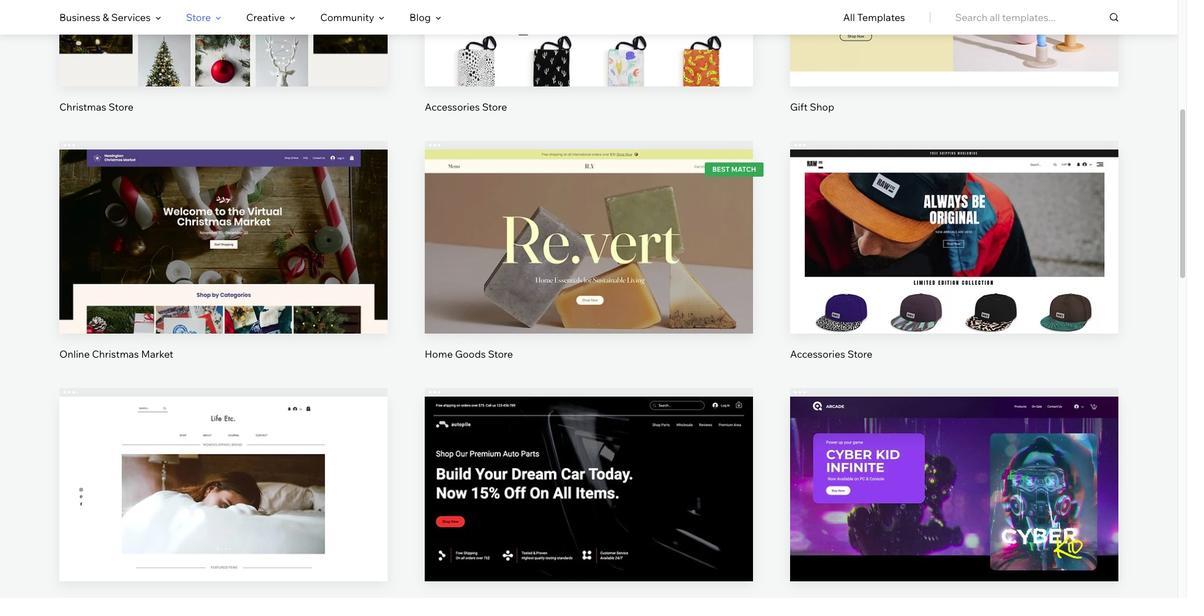 Task type: locate. For each thing, give the bounding box(es) containing it.
edit for view popup button in the auto parts store group
[[580, 465, 598, 477]]

all templates
[[844, 11, 906, 24]]

edit button for view popup button inside the "home goods store" group
[[560, 208, 619, 238]]

store
[[186, 11, 211, 24], [109, 101, 134, 113], [482, 101, 507, 113], [488, 348, 513, 361], [848, 348, 873, 361]]

view for view popup button in clothing store group
[[212, 507, 235, 519]]

edit button inside auto parts store group
[[560, 456, 619, 486]]

view inside gaming store group
[[943, 507, 966, 519]]

edit button inside 'online christmas market' "group"
[[194, 208, 253, 238]]

view button inside 'online christmas market' "group"
[[194, 251, 253, 280]]

online store website templates - gaming store image
[[791, 397, 1119, 582]]

shop
[[810, 101, 835, 113]]

view inside auto parts store group
[[578, 507, 601, 519]]

0 vertical spatial christmas
[[59, 101, 106, 113]]

community
[[320, 11, 374, 24]]

christmas inside christmas store group
[[59, 101, 106, 113]]

edit button
[[194, 208, 253, 238], [560, 208, 619, 238], [925, 208, 984, 238], [194, 456, 253, 486], [560, 456, 619, 486], [925, 456, 984, 486]]

edit inside gaming store group
[[945, 465, 964, 477]]

view button inside auto parts store group
[[560, 498, 619, 528]]

view button inside "home goods store" group
[[560, 251, 619, 280]]

edit inside auto parts store group
[[580, 465, 598, 477]]

0 vertical spatial accessories store group
[[425, 0, 753, 114]]

1 horizontal spatial accessories store group
[[791, 141, 1119, 361]]

accessories store group containing edit
[[791, 141, 1119, 361]]

None search field
[[956, 0, 1119, 35]]

accessories store group
[[425, 0, 753, 114], [791, 141, 1119, 361]]

1 vertical spatial accessories store group
[[791, 141, 1119, 361]]

edit button for view popup button in clothing store group
[[194, 456, 253, 486]]

online store website templates - accessories store image
[[425, 0, 753, 86], [791, 149, 1119, 334]]

accessories for accessories store group containing edit
[[791, 348, 846, 361]]

templates
[[858, 11, 906, 24]]

christmas
[[59, 101, 106, 113], [92, 348, 139, 361]]

1 horizontal spatial accessories
[[791, 348, 846, 361]]

edit inside accessories store group
[[945, 217, 964, 230]]

0 vertical spatial online store website templates - accessories store image
[[425, 0, 753, 86]]

home
[[425, 348, 453, 361]]

view button inside gaming store group
[[925, 498, 984, 528]]

view button inside clothing store group
[[194, 498, 253, 528]]

0 horizontal spatial accessories store
[[425, 101, 507, 113]]

clothing store group
[[59, 389, 388, 599]]

creative
[[246, 11, 285, 24]]

online store website templates - gift shop image
[[791, 0, 1119, 86]]

edit button inside accessories store group
[[925, 208, 984, 238]]

view inside "home goods store" group
[[578, 259, 601, 272]]

accessories for accessories store group containing accessories store
[[425, 101, 480, 113]]

1 horizontal spatial accessories store
[[791, 348, 873, 361]]

1 vertical spatial accessories store
[[791, 348, 873, 361]]

online christmas market
[[59, 348, 173, 361]]

0 horizontal spatial accessories store group
[[425, 0, 753, 114]]

view inside accessories store group
[[943, 259, 966, 272]]

0 vertical spatial accessories store
[[425, 101, 507, 113]]

view button for online store website templates - auto parts store image
[[560, 498, 619, 528]]

1 vertical spatial accessories
[[791, 348, 846, 361]]

edit inside "home goods store" group
[[580, 217, 598, 230]]

store for accessories store group containing edit
[[848, 348, 873, 361]]

online store website templates - clothing store image
[[59, 397, 388, 582]]

0 vertical spatial accessories
[[425, 101, 480, 113]]

christmas store group
[[59, 0, 388, 114]]

edit inside 'online christmas market' "group"
[[214, 217, 233, 230]]

gift shop
[[791, 101, 835, 113]]

0 horizontal spatial online store website templates - accessories store image
[[425, 0, 753, 86]]

1 horizontal spatial online store website templates - accessories store image
[[791, 149, 1119, 334]]

home goods store group
[[425, 141, 753, 361]]

0 horizontal spatial accessories
[[425, 101, 480, 113]]

&
[[103, 11, 109, 24]]

view button for the bottommost online store website templates - accessories store image
[[925, 251, 984, 280]]

goods
[[455, 348, 486, 361]]

online store website templates - christmas store image
[[59, 0, 388, 86]]

view inside clothing store group
[[212, 507, 235, 519]]

edit button inside clothing store group
[[194, 456, 253, 486]]

business & services
[[59, 11, 151, 24]]

edit
[[214, 217, 233, 230], [580, 217, 598, 230], [945, 217, 964, 230], [214, 465, 233, 477], [580, 465, 598, 477], [945, 465, 964, 477]]

view button for online store website templates - clothing store image
[[194, 498, 253, 528]]

online
[[59, 348, 90, 361]]

accessories store
[[425, 101, 507, 113], [791, 348, 873, 361]]

edit inside clothing store group
[[214, 465, 233, 477]]

edit button inside gaming store group
[[925, 456, 984, 486]]

business
[[59, 11, 100, 24]]

online store website templates - home goods store image
[[425, 149, 753, 334]]

1 vertical spatial christmas
[[92, 348, 139, 361]]

edit button for view popup button within the 'online christmas market' "group"
[[194, 208, 253, 238]]

view button
[[194, 251, 253, 280], [560, 251, 619, 280], [925, 251, 984, 280], [194, 498, 253, 528], [560, 498, 619, 528], [925, 498, 984, 528]]

view button for online store website templates - online christmas market image
[[194, 251, 253, 280]]

all
[[844, 11, 855, 24]]

edit button inside "home goods store" group
[[560, 208, 619, 238]]

view inside 'online christmas market' "group"
[[212, 259, 235, 272]]

accessories
[[425, 101, 480, 113], [791, 348, 846, 361]]

view
[[212, 259, 235, 272], [578, 259, 601, 272], [943, 259, 966, 272], [212, 507, 235, 519], [578, 507, 601, 519], [943, 507, 966, 519]]



Task type: describe. For each thing, give the bounding box(es) containing it.
Search search field
[[956, 0, 1119, 35]]

online store website templates - online christmas market image
[[59, 149, 388, 334]]

christmas inside 'online christmas market' "group"
[[92, 348, 139, 361]]

1 vertical spatial online store website templates - accessories store image
[[791, 149, 1119, 334]]

view for view popup button inside the "home goods store" group
[[578, 259, 601, 272]]

view button for "online store website templates - gaming store" image
[[925, 498, 984, 528]]

categories. use the left and right arrow keys to navigate the menu element
[[0, 0, 1178, 35]]

edit for view popup button within the 'online christmas market' "group"
[[214, 217, 233, 230]]

blog
[[410, 11, 431, 24]]

edit button for the bottommost online store website templates - accessories store image view popup button
[[925, 208, 984, 238]]

store inside the categories by subject element
[[186, 11, 211, 24]]

store for accessories store group containing accessories store
[[482, 101, 507, 113]]

edit for view popup button in gaming store group
[[945, 465, 964, 477]]

edit button for view popup button in the auto parts store group
[[560, 456, 619, 486]]

edit for view popup button in clothing store group
[[214, 465, 233, 477]]

online christmas market group
[[59, 141, 388, 361]]

accessories store group containing accessories store
[[425, 0, 753, 114]]

gift
[[791, 101, 808, 113]]

categories by subject element
[[59, 1, 442, 34]]

view for view popup button in the auto parts store group
[[578, 507, 601, 519]]

gaming store group
[[791, 389, 1119, 599]]

gift shop group
[[791, 0, 1119, 114]]

view for view popup button in gaming store group
[[943, 507, 966, 519]]

auto parts store group
[[425, 389, 753, 599]]

edit button for view popup button in gaming store group
[[925, 456, 984, 486]]

christmas store
[[59, 101, 134, 113]]

store for christmas store group
[[109, 101, 134, 113]]

market
[[141, 348, 173, 361]]

all templates link
[[844, 1, 906, 34]]

view button for online store website templates - home goods store image
[[560, 251, 619, 280]]

home goods store
[[425, 348, 513, 361]]

services
[[111, 11, 151, 24]]

view for the bottommost online store website templates - accessories store image view popup button
[[943, 259, 966, 272]]

edit for the bottommost online store website templates - accessories store image view popup button
[[945, 217, 964, 230]]

online store website templates - auto parts store image
[[425, 397, 753, 582]]

view for view popup button within the 'online christmas market' "group"
[[212, 259, 235, 272]]

edit for view popup button inside the "home goods store" group
[[580, 217, 598, 230]]



Task type: vqa. For each thing, say whether or not it's contained in the screenshot.
Edit button inside the Auto Parts Store "group"
yes



